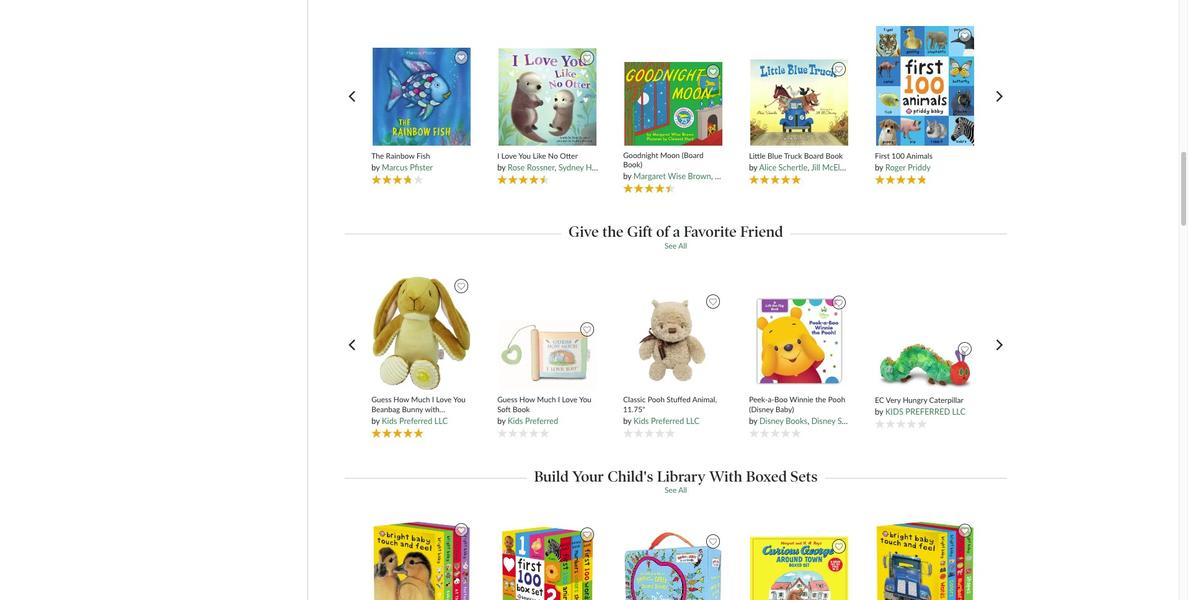Task type: describe. For each thing, give the bounding box(es) containing it.
margaret wise brown link
[[634, 171, 711, 181]]

peek-a-boo winnie the pooh (disney baby) by disney books , disney storybook art team (illustrator)
[[749, 395, 948, 426]]

the inside give the gift of a favorite friend see all
[[602, 223, 624, 241]]

beanbag
[[371, 405, 400, 414]]

little
[[749, 151, 766, 160]]

book inside little blue truck board book by alice schertle , jill mcelmurry (illustrator)
[[826, 151, 843, 160]]

little blue truck board book image
[[750, 59, 849, 147]]

peek-a-boo winnie the pooh (disney baby) image
[[750, 292, 849, 391]]

mcelmurry
[[822, 162, 861, 172]]

schertle
[[779, 162, 808, 172]]

with
[[425, 405, 440, 414]]

goodnight
[[623, 151, 658, 160]]

goodnight moon (board book) image
[[624, 62, 723, 146]]

kids preferred llc link for guess how much i love you beanbag bunny with anniversary patch [b&n exclusive]
[[382, 416, 448, 426]]

first 100 board book box set (3 books) image
[[498, 525, 597, 600]]

see for library
[[665, 486, 677, 495]]

guess how much i love you beanbag bunny with anniversary patch [b&n exclusive]
[[371, 395, 466, 433]]

by inside first 100 animals by roger priddy
[[875, 162, 883, 172]]

first 100 animals link
[[875, 151, 976, 161]]

the little blue box of bright and early board books by dr. seuss image
[[624, 531, 723, 600]]

see all link for of
[[665, 241, 687, 250]]

animal,
[[692, 395, 717, 405]]

boo
[[774, 395, 788, 405]]

, inside i love you like no otter by rose rossner , sydney hanson (illustrator)
[[555, 162, 556, 172]]

by inside little blue truck board book by alice schertle , jill mcelmurry (illustrator)
[[749, 162, 757, 172]]

alice schertle link
[[759, 162, 808, 172]]

a-
[[768, 395, 774, 405]]

the rainbow fish link
[[371, 151, 472, 161]]

guess how much i love you soft book image
[[498, 320, 597, 391]]

boxed
[[746, 467, 787, 485]]

moon
[[660, 151, 680, 160]]

soft
[[497, 405, 511, 414]]

11.75"
[[623, 405, 645, 414]]

ec very hungry caterpillar image
[[876, 339, 975, 391]]

by inside guess how much i love you soft book by kids preferred
[[497, 416, 506, 426]]

kids
[[885, 407, 903, 417]]

pooh inside classic pooh stuffed animal, 11.75" by kids preferred llc
[[648, 395, 665, 405]]

roger
[[885, 162, 906, 172]]

see for of
[[665, 241, 677, 250]]

board
[[804, 151, 824, 160]]

stuffed
[[667, 395, 691, 405]]

wise
[[668, 171, 686, 181]]

how for kids
[[519, 395, 535, 405]]

library
[[657, 467, 706, 485]]

classic pooh stuffed animal, 11.75" link
[[623, 395, 724, 414]]

rose rossner link
[[508, 162, 555, 172]]

build
[[534, 467, 569, 485]]

disney books link
[[760, 416, 808, 426]]

brown
[[688, 171, 711, 181]]

marcus
[[382, 162, 408, 172]]

classic
[[623, 395, 646, 405]]

rossner
[[527, 162, 555, 172]]

storybook
[[838, 416, 874, 426]]

goodnight moon (board book) by margaret wise brown , clement hurd (illustrator)
[[623, 151, 805, 181]]

love for by
[[562, 395, 578, 405]]

hanson
[[586, 162, 613, 172]]

guess how much i love you soft book by kids preferred
[[497, 395, 592, 426]]

ec
[[875, 396, 884, 405]]

(illustrator) inside 'peek-a-boo winnie the pooh (disney baby) by disney books , disney storybook art team (illustrator)'
[[910, 416, 948, 426]]

guess how much i love you beanbag bunny with anniversary patch [b&n exclusive] link
[[371, 395, 472, 433]]

, inside little blue truck board book by alice schertle , jill mcelmurry (illustrator)
[[808, 162, 809, 172]]

i for with
[[432, 395, 434, 405]]

i love you like no otter image
[[498, 48, 597, 147]]

priddy
[[908, 162, 931, 172]]

the rainbow fish by marcus pfister
[[371, 151, 433, 172]]

the rainbow fish image
[[372, 47, 471, 147]]

[b&n
[[433, 414, 452, 423]]

bunny
[[402, 405, 423, 414]]

by down beanbag
[[371, 416, 380, 426]]

much for preferred
[[537, 395, 556, 405]]

no
[[548, 151, 558, 160]]

of
[[656, 223, 669, 241]]

classic pooh stuffed animal, 11.75 image
[[624, 291, 723, 391]]

very
[[886, 396, 901, 405]]

pfister
[[410, 162, 433, 172]]

the inside 'peek-a-boo winnie the pooh (disney baby) by disney books , disney storybook art team (illustrator)'
[[815, 395, 826, 405]]

jill
[[811, 162, 820, 172]]

(illustrator) inside little blue truck board book by alice schertle , jill mcelmurry (illustrator)
[[863, 162, 901, 172]]

art
[[876, 416, 887, 426]]

child's
[[608, 467, 653, 485]]

otter
[[560, 151, 578, 160]]

roger priddy link
[[885, 162, 931, 172]]

, inside goodnight moon (board book) by margaret wise brown , clement hurd (illustrator)
[[711, 171, 713, 181]]

clement
[[715, 171, 745, 181]]

see all link for library
[[665, 486, 687, 495]]

i for by
[[558, 395, 560, 405]]

1 kids from the left
[[382, 416, 397, 426]]

a
[[673, 223, 680, 241]]

ec very hungry caterpillar by kids preferred llc
[[875, 396, 966, 417]]

guess how much i love you soft book link
[[497, 395, 598, 414]]

curious george around town 6-book box set: 6 favorite 8x8s! image
[[750, 536, 849, 600]]

favorite
[[684, 223, 737, 241]]

kids preferred link
[[508, 416, 558, 426]]



Task type: locate. For each thing, give the bounding box(es) containing it.
ec very hungry caterpillar link
[[875, 396, 976, 405]]

by inside i love you like no otter by rose rossner , sydney hanson (illustrator)
[[497, 162, 506, 172]]

by down the little
[[749, 162, 757, 172]]

0 horizontal spatial i
[[432, 395, 434, 405]]

jill mcelmurry (illustrator) link
[[811, 162, 901, 172]]

2 horizontal spatial i
[[558, 395, 560, 405]]

100
[[892, 151, 905, 160]]

0 vertical spatial see all link
[[665, 241, 687, 250]]

2 horizontal spatial love
[[562, 395, 578, 405]]

(illustrator) inside goodnight moon (board book) by margaret wise brown , clement hurd (illustrator)
[[767, 171, 805, 181]]

0 vertical spatial see
[[665, 241, 677, 250]]

you inside the guess how much i love you beanbag bunny with anniversary patch [b&n exclusive]
[[453, 395, 466, 405]]

much
[[411, 395, 430, 405], [537, 395, 556, 405]]

0 vertical spatial all
[[678, 241, 687, 250]]

give the gift of a favorite friend see all
[[569, 223, 783, 250]]

pooh up 'storybook' at the bottom of the page
[[828, 395, 845, 405]]

by
[[371, 162, 380, 172], [497, 162, 506, 172], [749, 162, 757, 172], [875, 162, 883, 172], [623, 171, 632, 181], [875, 407, 883, 417], [371, 416, 380, 426], [497, 416, 506, 426], [623, 416, 632, 426], [749, 416, 757, 426]]

1 see all link from the top
[[665, 241, 687, 250]]

preferred inside classic pooh stuffed animal, 11.75" by kids preferred llc
[[651, 416, 684, 426]]

the
[[371, 151, 384, 160]]

1 vertical spatial see
[[665, 486, 677, 495]]

by down ec
[[875, 407, 883, 417]]

kids inside classic pooh stuffed animal, 11.75" by kids preferred llc
[[634, 416, 649, 426]]

0 horizontal spatial pooh
[[648, 395, 665, 405]]

first 100 animals by roger priddy
[[875, 151, 933, 172]]

love inside the guess how much i love you beanbag bunny with anniversary patch [b&n exclusive]
[[436, 395, 452, 405]]

kids inside guess how much i love you soft book by kids preferred
[[508, 416, 523, 426]]

little blue truck board book link
[[749, 151, 850, 161]]

by kids preferred llc
[[371, 416, 448, 426]]

sydney
[[559, 162, 584, 172]]

(illustrator) inside i love you like no otter by rose rossner , sydney hanson (illustrator)
[[615, 162, 653, 172]]

1 horizontal spatial the
[[815, 395, 826, 405]]

with
[[709, 467, 742, 485]]

1 disney from the left
[[760, 416, 784, 426]]

2 much from the left
[[537, 395, 556, 405]]

1 horizontal spatial llc
[[686, 416, 700, 426]]

clement hurd (illustrator) link
[[715, 171, 805, 181]]

kids preferred llc link down classic pooh stuffed animal, 11.75" link
[[634, 416, 700, 426]]

how for anniversary
[[394, 395, 409, 405]]

by down soft
[[497, 416, 506, 426]]

llc inside classic pooh stuffed animal, 11.75" by kids preferred llc
[[686, 416, 700, 426]]

2 horizontal spatial you
[[579, 395, 592, 405]]

(illustrator) down the goodnight
[[615, 162, 653, 172]]

1 preferred from the left
[[399, 416, 432, 426]]

much inside guess how much i love you soft book by kids preferred
[[537, 395, 556, 405]]

see down a
[[665, 241, 677, 250]]

kids preferred llc link for classic pooh stuffed animal, 11.75"
[[634, 416, 700, 426]]

book up mcelmurry
[[826, 151, 843, 160]]

the
[[602, 223, 624, 241], [815, 395, 826, 405]]

all down library
[[678, 486, 687, 495]]

preferred
[[906, 407, 950, 417]]

how inside guess how much i love you soft book by kids preferred
[[519, 395, 535, 405]]

0 horizontal spatial book
[[513, 405, 530, 414]]

1 all from the top
[[678, 241, 687, 250]]

2 see all link from the top
[[665, 486, 687, 495]]

by down first
[[875, 162, 883, 172]]

i inside guess how much i love you soft book by kids preferred
[[558, 395, 560, 405]]

classic pooh stuffed animal, 11.75" by kids preferred llc
[[623, 395, 717, 426]]

peek-
[[749, 395, 768, 405]]

i left like
[[497, 151, 499, 160]]

i
[[497, 151, 499, 160], [432, 395, 434, 405], [558, 395, 560, 405]]

you
[[519, 151, 531, 160], [453, 395, 466, 405], [579, 395, 592, 405]]

book)
[[623, 160, 642, 169]]

2 all from the top
[[678, 486, 687, 495]]

1 vertical spatial all
[[678, 486, 687, 495]]

kids down beanbag
[[382, 416, 397, 426]]

1 kids preferred llc link from the left
[[382, 416, 448, 426]]

see all link down library
[[665, 486, 687, 495]]

(board
[[682, 151, 704, 160]]

by inside classic pooh stuffed animal, 11.75" by kids preferred llc
[[623, 416, 632, 426]]

0 horizontal spatial kids
[[382, 416, 397, 426]]

alice
[[759, 162, 777, 172]]

0 vertical spatial book
[[826, 151, 843, 160]]

by left the rose
[[497, 162, 506, 172]]

hurd
[[747, 171, 765, 181]]

0 horizontal spatial guess
[[371, 395, 392, 405]]

all down a
[[678, 241, 687, 250]]

1 horizontal spatial book
[[826, 151, 843, 160]]

how up "kids preferred" link
[[519, 395, 535, 405]]

love up with
[[436, 395, 452, 405]]

llc down animal,
[[686, 416, 700, 426]]

2 kids preferred llc link from the left
[[634, 416, 700, 426]]

by inside the rainbow fish by marcus pfister
[[371, 162, 380, 172]]

book up "kids preferred" link
[[513, 405, 530, 414]]

by down the the
[[371, 162, 380, 172]]

1 how from the left
[[394, 395, 409, 405]]

how up bunny
[[394, 395, 409, 405]]

2 see from the top
[[665, 486, 677, 495]]

0 vertical spatial the
[[602, 223, 624, 241]]

i inside i love you like no otter by rose rossner , sydney hanson (illustrator)
[[497, 151, 499, 160]]

patch
[[413, 414, 431, 423]]

2 horizontal spatial kids
[[634, 416, 649, 426]]

0 horizontal spatial kids preferred llc link
[[382, 416, 448, 426]]

the right 'winnie' at the bottom
[[815, 395, 826, 405]]

like
[[533, 151, 546, 160]]

1 vertical spatial see all link
[[665, 486, 687, 495]]

love for with
[[436, 395, 452, 405]]

guess up soft
[[497, 395, 517, 405]]

caterpillar
[[929, 396, 964, 405]]

0 horizontal spatial disney
[[760, 416, 784, 426]]

the left gift
[[602, 223, 624, 241]]

truck
[[784, 151, 802, 160]]

love
[[501, 151, 517, 160], [436, 395, 452, 405], [562, 395, 578, 405]]

all inside build your child's library with boxed sets see all
[[678, 486, 687, 495]]

margaret
[[634, 171, 666, 181]]

(illustrator) down truck
[[767, 171, 805, 181]]

guess up beanbag
[[371, 395, 392, 405]]

kids down soft
[[508, 416, 523, 426]]

first
[[875, 151, 890, 160]]

2 pooh from the left
[[828, 395, 845, 405]]

, down no
[[555, 162, 556, 172]]

by down book)
[[623, 171, 632, 181]]

2 kids from the left
[[508, 416, 523, 426]]

much for patch
[[411, 395, 430, 405]]

kids down 11.75"
[[634, 416, 649, 426]]

preferred
[[399, 416, 432, 426], [525, 416, 558, 426], [651, 416, 684, 426]]

i love you like no otter link
[[497, 151, 598, 161]]

disney right books in the bottom of the page
[[811, 416, 836, 426]]

1 horizontal spatial kids
[[508, 416, 523, 426]]

sydney hanson (illustrator) link
[[559, 162, 653, 172]]

1 horizontal spatial how
[[519, 395, 535, 405]]

blue
[[768, 151, 782, 160]]

much up bunny
[[411, 395, 430, 405]]

guess how much i love you beanbag bunny with anniversary patch [b&n exclusive] image
[[372, 276, 471, 391]]

book inside guess how much i love you soft book by kids preferred
[[513, 405, 530, 414]]

1 horizontal spatial you
[[519, 151, 531, 160]]

guess inside guess how much i love you soft book by kids preferred
[[497, 395, 517, 405]]

guess
[[371, 395, 392, 405], [497, 395, 517, 405]]

, inside 'peek-a-boo winnie the pooh (disney baby) by disney books , disney storybook art team (illustrator)'
[[808, 416, 809, 426]]

by down '(disney'
[[749, 416, 757, 426]]

2 guess from the left
[[497, 395, 517, 405]]

build your child's library with boxed sets see all
[[534, 467, 818, 495]]

you inside i love you like no otter by rose rossner , sydney hanson (illustrator)
[[519, 151, 531, 160]]

how
[[394, 395, 409, 405], [519, 395, 535, 405]]

see
[[665, 241, 677, 250], [665, 486, 677, 495]]

winnie
[[790, 395, 813, 405]]

baby)
[[776, 405, 794, 414]]

1 horizontal spatial much
[[537, 395, 556, 405]]

1 horizontal spatial guess
[[497, 395, 517, 405]]

hungry
[[903, 396, 927, 405]]

guess inside the guess how much i love you beanbag bunny with anniversary patch [b&n exclusive]
[[371, 395, 392, 405]]

how inside the guess how much i love you beanbag bunny with anniversary patch [b&n exclusive]
[[394, 395, 409, 405]]

1 vertical spatial book
[[513, 405, 530, 414]]

0 horizontal spatial how
[[394, 395, 409, 405]]

marcus pfister link
[[382, 162, 433, 172]]

rainbow
[[386, 151, 415, 160]]

2 horizontal spatial preferred
[[651, 416, 684, 426]]

, left jill on the top of page
[[808, 162, 809, 172]]

much inside the guess how much i love you beanbag bunny with anniversary patch [b&n exclusive]
[[411, 395, 430, 405]]

animals
[[906, 151, 933, 160]]

i love you like no otter by rose rossner , sydney hanson (illustrator)
[[497, 151, 653, 172]]

all for of
[[678, 241, 687, 250]]

by inside 'peek-a-boo winnie the pooh (disney baby) by disney books , disney storybook art team (illustrator)'
[[749, 416, 757, 426]]

love inside guess how much i love you soft book by kids preferred
[[562, 395, 578, 405]]

preferred inside guess how much i love you soft book by kids preferred
[[525, 416, 558, 426]]

2 horizontal spatial llc
[[952, 407, 966, 417]]

by inside ec very hungry caterpillar by kids preferred llc
[[875, 407, 883, 417]]

2 preferred from the left
[[525, 416, 558, 426]]

disney storybook art team (illustrator) link
[[811, 416, 948, 426]]

guess for anniversary
[[371, 395, 392, 405]]

love inside i love you like no otter by rose rossner , sydney hanson (illustrator)
[[501, 151, 517, 160]]

1 vertical spatial the
[[815, 395, 826, 405]]

by down 11.75"
[[623, 416, 632, 426]]

much up "kids preferred" link
[[537, 395, 556, 405]]

book
[[826, 151, 843, 160], [513, 405, 530, 414]]

love up the rose
[[501, 151, 517, 160]]

2 how from the left
[[519, 395, 535, 405]]

see inside build your child's library with boxed sets see all
[[665, 486, 677, 495]]

1 horizontal spatial kids preferred llc link
[[634, 416, 700, 426]]

0 horizontal spatial much
[[411, 395, 430, 405]]

preferred down bunny
[[399, 416, 432, 426]]

friend
[[740, 223, 783, 241]]

guess for kids
[[497, 395, 517, 405]]

(illustrator) down first
[[863, 162, 901, 172]]

little blue truck board book by alice schertle , jill mcelmurry (illustrator)
[[749, 151, 901, 172]]

see inside give the gift of a favorite friend see all
[[665, 241, 677, 250]]

goodnight moon (board book) link
[[623, 151, 724, 170]]

2 disney from the left
[[811, 416, 836, 426]]

love down the guess how much i love you soft book image
[[562, 395, 578, 405]]

see all link down a
[[665, 241, 687, 250]]

llc down caterpillar
[[952, 407, 966, 417]]

you for with
[[453, 395, 466, 405]]

llc down with
[[434, 416, 448, 426]]

all
[[678, 241, 687, 250], [678, 486, 687, 495]]

gift
[[627, 223, 653, 241]]

1 see from the top
[[665, 241, 677, 250]]

1 guess from the left
[[371, 395, 392, 405]]

see down library
[[665, 486, 677, 495]]

all for library
[[678, 486, 687, 495]]

you inside guess how much i love you soft book by kids preferred
[[579, 395, 592, 405]]

, down peek-a-boo winnie the pooh (disney baby) link
[[808, 416, 809, 426]]

(illustrator) down ec very hungry caterpillar link
[[910, 416, 948, 426]]

, left clement in the top right of the page
[[711, 171, 713, 181]]

0 horizontal spatial preferred
[[399, 416, 432, 426]]

pooh inside 'peek-a-boo winnie the pooh (disney baby) by disney books , disney storybook art team (illustrator)'
[[828, 395, 845, 405]]

1 horizontal spatial i
[[497, 151, 499, 160]]

1 horizontal spatial preferred
[[525, 416, 558, 426]]

preferred down classic pooh stuffed animal, 11.75" link
[[651, 416, 684, 426]]

0 horizontal spatial you
[[453, 395, 466, 405]]

give
[[569, 223, 599, 241]]

kids preferred llc link down bunny
[[382, 416, 448, 426]]

disney down '(disney'
[[760, 416, 784, 426]]

1 horizontal spatial love
[[501, 151, 517, 160]]

0 horizontal spatial love
[[436, 395, 452, 405]]

3 preferred from the left
[[651, 416, 684, 426]]

bright baby touch and feel slipcase 2 image
[[876, 521, 975, 600]]

team
[[889, 416, 908, 426]]

fish
[[417, 151, 430, 160]]

1 much from the left
[[411, 395, 430, 405]]

i up "kids preferred" link
[[558, 395, 560, 405]]

pooh right classic
[[648, 395, 665, 405]]

0 horizontal spatial the
[[602, 223, 624, 241]]

sets
[[791, 467, 818, 485]]

all inside give the gift of a favorite friend see all
[[678, 241, 687, 250]]

llc
[[952, 407, 966, 417], [434, 416, 448, 426], [686, 416, 700, 426]]

exclusive]
[[371, 424, 404, 433]]

0 horizontal spatial llc
[[434, 416, 448, 426]]

i inside the guess how much i love you beanbag bunny with anniversary patch [b&n exclusive]
[[432, 395, 434, 405]]

1 horizontal spatial pooh
[[828, 395, 845, 405]]

3 kids from the left
[[634, 416, 649, 426]]

peek-a-boo winnie the pooh (disney baby) link
[[749, 395, 850, 414]]

first 100 animals image
[[876, 25, 975, 147]]

preferred down guess how much i love you soft book link
[[525, 416, 558, 426]]

1 horizontal spatial disney
[[811, 416, 836, 426]]

rose
[[508, 162, 525, 172]]

1 pooh from the left
[[648, 395, 665, 405]]

bright baby touch & feel boxed set: on the farm, baby animals, at the zoo and perfect pets image
[[372, 520, 471, 600]]

(disney
[[749, 405, 774, 414]]

anniversary
[[371, 414, 411, 423]]

you for by
[[579, 395, 592, 405]]

i up with
[[432, 395, 434, 405]]

books
[[786, 416, 808, 426]]

by inside goodnight moon (board book) by margaret wise brown , clement hurd (illustrator)
[[623, 171, 632, 181]]

llc inside ec very hungry caterpillar by kids preferred llc
[[952, 407, 966, 417]]



Task type: vqa. For each thing, say whether or not it's contained in the screenshot.
right cookies
no



